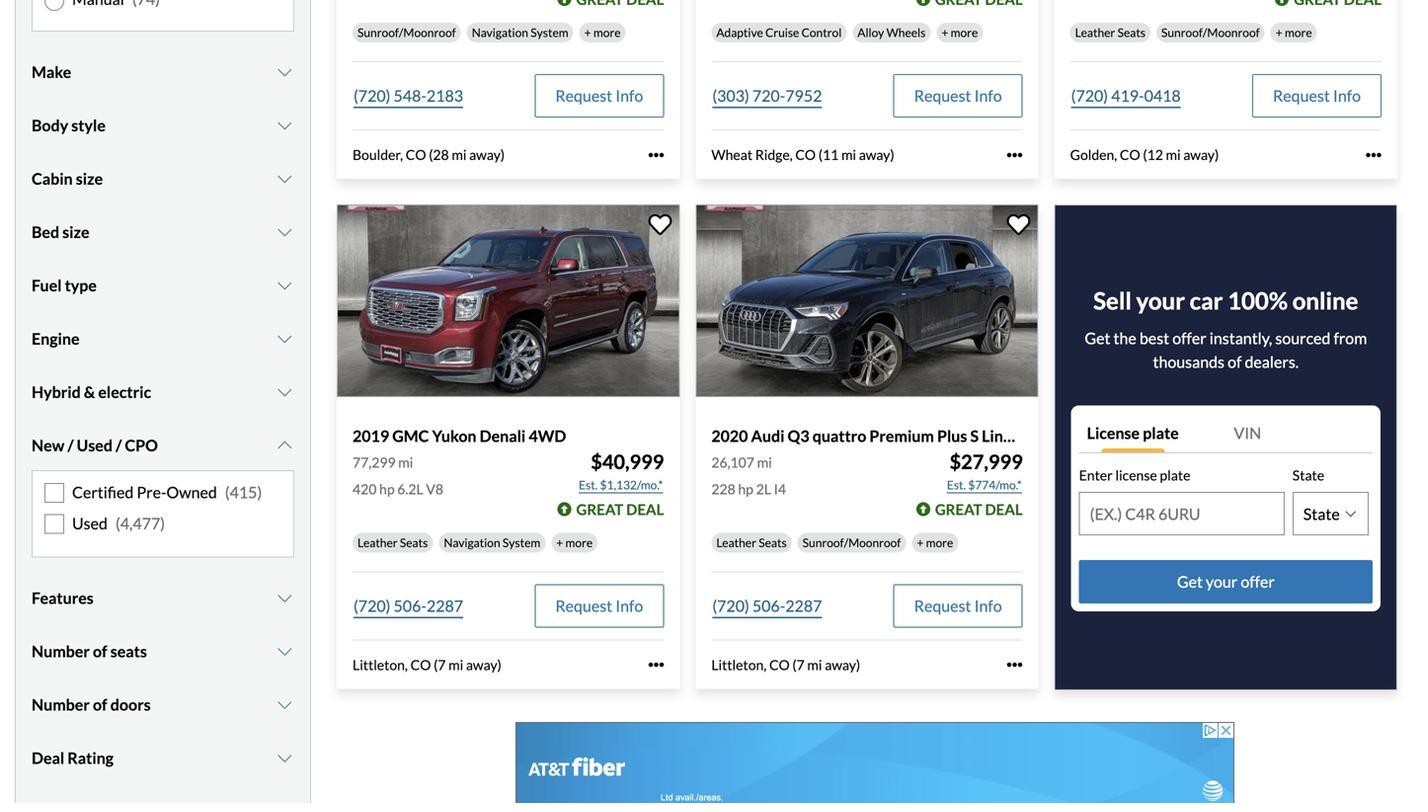 Task type: locate. For each thing, give the bounding box(es) containing it.
seats up '419-'
[[1118, 25, 1146, 40]]

get for get the best offer instantly, sourced from thousands of dealers.
[[1085, 329, 1111, 348]]

leather down '228'
[[717, 535, 757, 550]]

size right "bed"
[[62, 222, 89, 242]]

great down the est. $1,132/mo.* button
[[576, 500, 624, 518]]

ellipsis h image
[[648, 147, 664, 163], [648, 657, 664, 673], [1007, 657, 1023, 673]]

denali
[[480, 426, 526, 446]]

2 ellipsis h image from the left
[[1366, 147, 1382, 163]]

sourced
[[1276, 329, 1331, 348]]

(720) for (720) 548-2183 button
[[354, 86, 391, 105]]

0 horizontal spatial great deal
[[576, 500, 664, 518]]

hp inside 77,299 mi 420 hp 6.2l v8
[[379, 480, 395, 497]]

1 vertical spatial offer
[[1241, 572, 1275, 591]]

(720) for $27,999 (720) 506-2287 button
[[713, 596, 750, 615]]

chevron down image inside the "make" dropdown button
[[275, 64, 294, 80]]

(720) for (720) 419-0418 button
[[1072, 86, 1109, 105]]

leather seats up (720) 419-0418
[[1075, 25, 1146, 40]]

0 horizontal spatial littleton,
[[353, 656, 408, 673]]

get inside get the best offer instantly, sourced from thousands of dealers.
[[1085, 329, 1111, 348]]

&
[[84, 383, 95, 402]]

1 (720) 506-2287 button from the left
[[353, 584, 464, 628]]

ellipsis h image for (720) 419-0418
[[1366, 147, 1382, 163]]

chevron down image for deal rating
[[275, 750, 294, 766]]

2 est. from the left
[[947, 478, 966, 492]]

awd
[[1071, 426, 1110, 446]]

of for seats
[[93, 642, 107, 661]]

number of seats button
[[32, 627, 294, 676]]

cruise
[[766, 25, 800, 40]]

great down est. $774/mo.* button
[[935, 500, 983, 518]]

great deal for $40,999
[[576, 500, 664, 518]]

2 number from the top
[[32, 695, 90, 714]]

leather for $27,999
[[717, 535, 757, 550]]

2287
[[427, 596, 463, 615], [786, 596, 822, 615]]

2 great from the left
[[935, 500, 983, 518]]

est.
[[579, 478, 598, 492], [947, 478, 966, 492]]

2 chevron down image from the top
[[275, 331, 294, 347]]

0 horizontal spatial sunroof/moonroof
[[358, 25, 456, 40]]

1 horizontal spatial /
[[116, 436, 122, 455]]

1 vertical spatial size
[[62, 222, 89, 242]]

1 vertical spatial navigation
[[444, 535, 500, 550]]

26,107
[[712, 454, 755, 471]]

request info button for golden, co (12 mi away)
[[1253, 74, 1382, 118]]

6 chevron down image from the top
[[275, 590, 294, 606]]

your for offer
[[1206, 572, 1238, 591]]

1 horizontal spatial leather seats
[[717, 535, 787, 550]]

2287 for $27,999
[[786, 596, 822, 615]]

cabin size
[[32, 169, 103, 188]]

0 vertical spatial system
[[531, 25, 569, 40]]

chevron down image for fuel type
[[275, 278, 294, 294]]

+ more
[[584, 25, 621, 40], [942, 25, 978, 40], [1276, 25, 1313, 40], [556, 535, 593, 550], [917, 535, 954, 550]]

of down instantly,
[[1228, 352, 1242, 372]]

leather up (720) 419-0418
[[1075, 25, 1116, 40]]

chevron down image for make
[[275, 64, 294, 80]]

(720) 548-2183
[[354, 86, 463, 105]]

1 great deal from the left
[[576, 500, 664, 518]]

request info button
[[535, 74, 664, 118], [894, 74, 1023, 118], [1253, 74, 1382, 118], [535, 584, 664, 628], [894, 584, 1023, 628]]

number inside number of doors dropdown button
[[32, 695, 90, 714]]

number down features
[[32, 642, 90, 661]]

license plate tab
[[1079, 414, 1226, 453]]

features button
[[32, 574, 294, 623]]

2 (720) 506-2287 from the left
[[713, 596, 822, 615]]

0 vertical spatial size
[[76, 169, 103, 188]]

chevron down image inside fuel type dropdown button
[[275, 278, 294, 294]]

1 horizontal spatial ellipsis h image
[[1366, 147, 1382, 163]]

littleton, co (7 mi away)
[[353, 656, 502, 673], [712, 656, 861, 673]]

5 chevron down image from the top
[[275, 385, 294, 400]]

cabin
[[32, 169, 73, 188]]

2 littleton, from the left
[[712, 656, 767, 673]]

1 horizontal spatial est.
[[947, 478, 966, 492]]

1 / from the left
[[68, 436, 74, 455]]

0 vertical spatial number
[[32, 642, 90, 661]]

chevron down image inside features dropdown button
[[275, 590, 294, 606]]

new
[[32, 436, 65, 455]]

3 chevron down image from the top
[[275, 224, 294, 240]]

chevron down image inside body style dropdown button
[[275, 118, 294, 134]]

great deal
[[576, 500, 664, 518], [935, 500, 1023, 518]]

hp right the 420
[[379, 480, 395, 497]]

1 vertical spatial of
[[93, 642, 107, 661]]

5 chevron down image from the top
[[275, 750, 294, 766]]

request for boulder, co (28 mi away)
[[556, 86, 613, 105]]

1 horizontal spatial deal
[[985, 500, 1023, 518]]

(303)
[[713, 86, 750, 105]]

$1,132/mo.*
[[600, 478, 663, 492]]

used right new
[[77, 436, 113, 455]]

$40,999
[[591, 450, 664, 474]]

0 horizontal spatial deal
[[626, 500, 664, 518]]

body
[[32, 116, 68, 135]]

pre-
[[137, 483, 167, 502]]

1 number from the top
[[32, 642, 90, 661]]

of inside get the best offer instantly, sourced from thousands of dealers.
[[1228, 352, 1242, 372]]

chevron down image for hybrid & electric
[[275, 385, 294, 400]]

0 horizontal spatial great
[[576, 500, 624, 518]]

0 vertical spatial of
[[1228, 352, 1242, 372]]

0 horizontal spatial 2287
[[427, 596, 463, 615]]

0 vertical spatial used
[[77, 436, 113, 455]]

wheels
[[887, 25, 926, 40]]

2 great deal from the left
[[935, 500, 1023, 518]]

get your offer
[[1177, 572, 1275, 591]]

number inside number of seats dropdown button
[[32, 642, 90, 661]]

/ left cpo
[[116, 436, 122, 455]]

system
[[531, 25, 569, 40], [503, 535, 541, 550]]

your up best
[[1137, 287, 1185, 315]]

request info for golden, co (12 mi away)
[[1273, 86, 1361, 105]]

navigation for leather seats
[[444, 535, 500, 550]]

(7 for $27,999
[[793, 656, 805, 673]]

0 horizontal spatial (7
[[434, 656, 446, 673]]

1 (7 from the left
[[434, 656, 446, 673]]

chevron down image inside number of doors dropdown button
[[275, 697, 294, 713]]

26,107 mi 228 hp 2l i4
[[712, 454, 786, 497]]

fuel type button
[[32, 261, 294, 310]]

0 vertical spatial offer
[[1173, 329, 1207, 348]]

2 littleton, co (7 mi away) from the left
[[712, 656, 861, 673]]

2020 audi q3 quattro premium plus s line 45 tfsi awd
[[712, 426, 1110, 446]]

4 chevron down image from the top
[[275, 278, 294, 294]]

littleton,
[[353, 656, 408, 673], [712, 656, 767, 673]]

navigation system for leather seats
[[444, 535, 541, 550]]

(720) 506-2287
[[354, 596, 463, 615], [713, 596, 822, 615]]

littleton, for $40,999
[[353, 656, 408, 673]]

get left "the"
[[1085, 329, 1111, 348]]

0 horizontal spatial hp
[[379, 480, 395, 497]]

2 vertical spatial of
[[93, 695, 107, 714]]

$40,999 est. $1,132/mo.*
[[579, 450, 664, 492]]

/
[[68, 436, 74, 455], [116, 436, 122, 455]]

0 horizontal spatial get
[[1085, 329, 1111, 348]]

1 506- from the left
[[394, 596, 427, 615]]

est. for $27,999
[[947, 478, 966, 492]]

228
[[712, 480, 736, 497]]

used down certified
[[72, 514, 108, 533]]

0 vertical spatial get
[[1085, 329, 1111, 348]]

chevron down image for number of doors
[[275, 697, 294, 713]]

4wd
[[529, 426, 566, 446]]

1 hp from the left
[[379, 480, 395, 497]]

chevron down image inside engine dropdown button
[[275, 331, 294, 347]]

0 horizontal spatial seats
[[400, 535, 428, 550]]

great for $40,999
[[576, 500, 624, 518]]

2 2287 from the left
[[786, 596, 822, 615]]

leather down the 420
[[358, 535, 398, 550]]

tab list
[[1079, 414, 1373, 453]]

1 (720) 506-2287 from the left
[[354, 596, 463, 615]]

online
[[1293, 287, 1359, 315]]

(11
[[819, 146, 839, 163]]

audi
[[751, 426, 785, 446]]

1 horizontal spatial 506-
[[753, 596, 786, 615]]

from
[[1334, 329, 1368, 348]]

1 2287 from the left
[[427, 596, 463, 615]]

seats
[[1118, 25, 1146, 40], [400, 535, 428, 550], [759, 535, 787, 550]]

more for 7952
[[951, 25, 978, 40]]

2 horizontal spatial leather
[[1075, 25, 1116, 40]]

/ right new
[[68, 436, 74, 455]]

est. for $40,999
[[579, 478, 598, 492]]

0 horizontal spatial /
[[68, 436, 74, 455]]

navigation
[[472, 25, 528, 40], [444, 535, 500, 550]]

0 horizontal spatial 506-
[[394, 596, 427, 615]]

0 horizontal spatial (720) 506-2287
[[354, 596, 463, 615]]

2 / from the left
[[116, 436, 122, 455]]

1 vertical spatial plate
[[1160, 467, 1191, 484]]

1 horizontal spatial your
[[1206, 572, 1238, 591]]

your down enter license plate field
[[1206, 572, 1238, 591]]

1 littleton, from the left
[[353, 656, 408, 673]]

your inside "button"
[[1206, 572, 1238, 591]]

(720) 419-0418
[[1072, 86, 1181, 105]]

(720) 506-2287 button for $27,999
[[712, 584, 823, 628]]

0 horizontal spatial est.
[[579, 478, 598, 492]]

of left seats
[[93, 642, 107, 661]]

number up the deal rating
[[32, 695, 90, 714]]

1 horizontal spatial offer
[[1241, 572, 1275, 591]]

style
[[71, 116, 106, 135]]

leather seats down 2l
[[717, 535, 787, 550]]

size for cabin size
[[76, 169, 103, 188]]

1 horizontal spatial get
[[1177, 572, 1203, 591]]

gmc
[[392, 426, 429, 446]]

7 chevron down image from the top
[[275, 644, 294, 660]]

chevron down image inside number of seats dropdown button
[[275, 644, 294, 660]]

1 horizontal spatial hp
[[738, 480, 754, 497]]

size right cabin
[[76, 169, 103, 188]]

1 great from the left
[[576, 500, 624, 518]]

3 chevron down image from the top
[[275, 438, 294, 454]]

77,299
[[353, 454, 396, 471]]

4 chevron down image from the top
[[275, 697, 294, 713]]

+ more for (720) 548-2183
[[584, 25, 621, 40]]

0 vertical spatial navigation system
[[472, 25, 569, 40]]

chevron down image inside the "deal rating" dropdown button
[[275, 750, 294, 766]]

co
[[406, 146, 426, 163], [796, 146, 816, 163], [1120, 146, 1141, 163], [411, 656, 431, 673], [769, 656, 790, 673]]

chevron down image inside new / used / cpo 'dropdown button'
[[275, 438, 294, 454]]

2 506- from the left
[[753, 596, 786, 615]]

1 chevron down image from the top
[[275, 171, 294, 187]]

vin
[[1234, 424, 1262, 443]]

great deal down est. $774/mo.* button
[[935, 500, 1023, 518]]

great deal down the est. $1,132/mo.* button
[[576, 500, 664, 518]]

est. inside $27,999 est. $774/mo.*
[[947, 478, 966, 492]]

(720) 548-2183 button
[[353, 74, 464, 118]]

1 horizontal spatial (720) 506-2287
[[713, 596, 822, 615]]

0 vertical spatial plate
[[1143, 424, 1179, 443]]

seats down 6.2l
[[400, 535, 428, 550]]

deal down $774/mo.*
[[985, 500, 1023, 518]]

info for wheat ridge, co (11 mi away)
[[975, 86, 1002, 105]]

wheat
[[712, 146, 753, 163]]

2 chevron down image from the top
[[275, 118, 294, 134]]

1 vertical spatial number
[[32, 695, 90, 714]]

deal down $1,132/mo.* on the bottom of the page
[[626, 500, 664, 518]]

request
[[556, 86, 613, 105], [914, 86, 972, 105], [1273, 86, 1330, 105], [556, 596, 613, 615], [914, 596, 972, 615]]

1 deal from the left
[[626, 500, 664, 518]]

2019
[[353, 426, 389, 446]]

1 vertical spatial get
[[1177, 572, 1203, 591]]

1 vertical spatial navigation system
[[444, 535, 541, 550]]

seats
[[110, 642, 147, 661]]

q3
[[788, 426, 810, 446]]

navigation for sunroof/moonroof
[[472, 25, 528, 40]]

1 ellipsis h image from the left
[[1007, 147, 1023, 163]]

golden,
[[1071, 146, 1118, 163]]

0 horizontal spatial ellipsis h image
[[1007, 147, 1023, 163]]

0 horizontal spatial leather seats
[[358, 535, 428, 550]]

great deal for $27,999
[[935, 500, 1023, 518]]

1 horizontal spatial littleton,
[[712, 656, 767, 673]]

hp inside 26,107 mi 228 hp 2l i4
[[738, 480, 754, 497]]

2 horizontal spatial leather seats
[[1075, 25, 1146, 40]]

used
[[77, 436, 113, 455], [72, 514, 108, 533]]

1 horizontal spatial great deal
[[935, 500, 1023, 518]]

0 vertical spatial your
[[1137, 287, 1185, 315]]

get down enter license plate field
[[1177, 572, 1203, 591]]

vin tab
[[1226, 414, 1373, 453]]

est. left $1,132/mo.* on the bottom of the page
[[579, 478, 598, 492]]

+ more for (720) 419-0418
[[1276, 25, 1313, 40]]

ellipsis h image for $40,999
[[648, 657, 664, 673]]

+ for 0418
[[1276, 25, 1283, 40]]

of left the doors
[[93, 695, 107, 714]]

0 horizontal spatial (720) 506-2287 button
[[353, 584, 464, 628]]

1 horizontal spatial littleton, co (7 mi away)
[[712, 656, 861, 673]]

chevron down image for new / used / cpo
[[275, 438, 294, 454]]

offer
[[1173, 329, 1207, 348], [1241, 572, 1275, 591]]

mi inside 26,107 mi 228 hp 2l i4
[[757, 454, 772, 471]]

chevron down image inside hybrid & electric dropdown button
[[275, 385, 294, 400]]

1 vertical spatial system
[[503, 535, 541, 550]]

1 vertical spatial your
[[1206, 572, 1238, 591]]

leather seats
[[1075, 25, 1146, 40], [358, 535, 428, 550], [717, 535, 787, 550]]

mi
[[452, 146, 467, 163], [842, 146, 857, 163], [1166, 146, 1181, 163], [398, 454, 413, 471], [757, 454, 772, 471], [449, 656, 463, 673], [808, 656, 822, 673]]

(7 for $40,999
[[434, 656, 446, 673]]

chevron down image inside bed size dropdown button
[[275, 224, 294, 240]]

0 horizontal spatial leather
[[358, 535, 398, 550]]

2 hp from the left
[[738, 480, 754, 497]]

506- for $27,999
[[753, 596, 786, 615]]

(720) 506-2287 button
[[353, 584, 464, 628], [712, 584, 823, 628]]

v8
[[426, 480, 444, 497]]

ellipsis h image for $27,999
[[1007, 657, 1023, 673]]

(720)
[[354, 86, 391, 105], [1072, 86, 1109, 105], [354, 596, 391, 615], [713, 596, 750, 615]]

2 (720) 506-2287 button from the left
[[712, 584, 823, 628]]

+
[[584, 25, 591, 40], [942, 25, 949, 40], [1276, 25, 1283, 40], [556, 535, 563, 550], [917, 535, 924, 550]]

0 horizontal spatial offer
[[1173, 329, 1207, 348]]

(720) 419-0418 button
[[1071, 74, 1182, 118]]

hp left 2l
[[738, 480, 754, 497]]

number for number of doors
[[32, 695, 90, 714]]

ellipsis h image
[[1007, 147, 1023, 163], [1366, 147, 1382, 163]]

get inside "button"
[[1177, 572, 1203, 591]]

1 est. from the left
[[579, 478, 598, 492]]

est. inside $40,999 est. $1,132/mo.*
[[579, 478, 598, 492]]

plate inside tab
[[1143, 424, 1179, 443]]

2 deal from the left
[[985, 500, 1023, 518]]

offer inside get the best offer instantly, sourced from thousands of dealers.
[[1173, 329, 1207, 348]]

enter license plate
[[1079, 467, 1191, 484]]

tab list containing license plate
[[1079, 414, 1373, 453]]

great for $27,999
[[935, 500, 983, 518]]

1 chevron down image from the top
[[275, 64, 294, 80]]

line
[[982, 426, 1012, 446]]

instantly,
[[1210, 329, 1273, 348]]

6.2l
[[397, 480, 423, 497]]

2 (7 from the left
[[793, 656, 805, 673]]

request info for wheat ridge, co (11 mi away)
[[914, 86, 1002, 105]]

chevron down image
[[275, 64, 294, 80], [275, 118, 294, 134], [275, 224, 294, 240], [275, 278, 294, 294], [275, 385, 294, 400], [275, 590, 294, 606], [275, 644, 294, 660]]

plus
[[937, 426, 968, 446]]

away)
[[469, 146, 505, 163], [859, 146, 895, 163], [1184, 146, 1219, 163], [466, 656, 502, 673], [825, 656, 861, 673]]

0 vertical spatial navigation
[[472, 25, 528, 40]]

0 horizontal spatial your
[[1137, 287, 1185, 315]]

seats down i4
[[759, 535, 787, 550]]

1 horizontal spatial (7
[[793, 656, 805, 673]]

0 horizontal spatial littleton, co (7 mi away)
[[353, 656, 502, 673]]

est. down $27,999
[[947, 478, 966, 492]]

(303) 720-7952 button
[[712, 74, 823, 118]]

1 horizontal spatial 2287
[[786, 596, 822, 615]]

1 littleton, co (7 mi away) from the left
[[353, 656, 502, 673]]

info
[[616, 86, 643, 105], [975, 86, 1002, 105], [1334, 86, 1361, 105], [616, 596, 643, 615], [975, 596, 1002, 615]]

1 horizontal spatial (720) 506-2287 button
[[712, 584, 823, 628]]

1 horizontal spatial seats
[[759, 535, 787, 550]]

leather seats down 6.2l
[[358, 535, 428, 550]]

chevron down image inside cabin size dropdown button
[[275, 171, 294, 187]]

chevron down image
[[275, 171, 294, 187], [275, 331, 294, 347], [275, 438, 294, 454], [275, 697, 294, 713], [275, 750, 294, 766]]

1 horizontal spatial great
[[935, 500, 983, 518]]

1 horizontal spatial leather
[[717, 535, 757, 550]]



Task type: vqa. For each thing, say whether or not it's contained in the screenshot.
second est. from right
yes



Task type: describe. For each thing, give the bounding box(es) containing it.
fuel
[[32, 276, 62, 295]]

deal for $40,999
[[626, 500, 664, 518]]

adaptive cruise control
[[717, 25, 842, 40]]

used inside 'dropdown button'
[[77, 436, 113, 455]]

the
[[1114, 329, 1137, 348]]

info for boulder, co (28 mi away)
[[616, 86, 643, 105]]

system for leather seats
[[503, 535, 541, 550]]

number of seats
[[32, 642, 147, 661]]

enter
[[1079, 467, 1113, 484]]

car
[[1190, 287, 1223, 315]]

deal for $27,999
[[985, 500, 1023, 518]]

+ for 7952
[[942, 25, 949, 40]]

more for 2183
[[594, 25, 621, 40]]

bed size
[[32, 222, 89, 242]]

chevron down image for bed size
[[275, 224, 294, 240]]

+ more for (303) 720-7952
[[942, 25, 978, 40]]

(4,477)
[[116, 514, 165, 533]]

(303) 720-7952
[[713, 86, 822, 105]]

new / used / cpo
[[32, 436, 158, 455]]

info for golden, co (12 mi away)
[[1334, 86, 1361, 105]]

ridge,
[[755, 146, 793, 163]]

hp for $40,999
[[379, 480, 395, 497]]

golden, co (12 mi away)
[[1071, 146, 1219, 163]]

bed
[[32, 222, 59, 242]]

hybrid & electric button
[[32, 368, 294, 417]]

chevron down image for number of seats
[[275, 644, 294, 660]]

seats for $27,999
[[759, 535, 787, 550]]

720-
[[753, 86, 786, 105]]

request info button for boulder, co (28 mi away)
[[535, 74, 664, 118]]

certified
[[72, 483, 134, 502]]

chevron down image for cabin size
[[275, 171, 294, 187]]

(720) 506-2287 for $27,999
[[713, 596, 822, 615]]

number for number of seats
[[32, 642, 90, 661]]

best
[[1140, 329, 1170, 348]]

littleton, co (7 mi away) for $40,999
[[353, 656, 502, 673]]

your for car
[[1137, 287, 1185, 315]]

Enter license plate field
[[1080, 493, 1284, 534]]

request for wheat ridge, co (11 mi away)
[[914, 86, 972, 105]]

506- for $40,999
[[394, 596, 427, 615]]

license
[[1087, 424, 1140, 443]]

chevron down image for engine
[[275, 331, 294, 347]]

thousands
[[1153, 352, 1225, 372]]

2019 gmc yukon denali 4wd
[[353, 426, 566, 446]]

owned
[[167, 483, 217, 502]]

request info button for wheat ridge, co (11 mi away)
[[894, 74, 1023, 118]]

419-
[[1112, 86, 1145, 105]]

1 vertical spatial used
[[72, 514, 108, 533]]

body style
[[32, 116, 106, 135]]

(12
[[1143, 146, 1164, 163]]

hybrid & electric
[[32, 383, 151, 402]]

get the best offer instantly, sourced from thousands of dealers.
[[1085, 329, 1368, 372]]

seats for $40,999
[[400, 535, 428, 550]]

of for doors
[[93, 695, 107, 714]]

certified pre-owned (415)
[[72, 483, 262, 502]]

1 horizontal spatial sunroof/moonroof
[[803, 535, 901, 550]]

45
[[1015, 426, 1033, 446]]

hp for $27,999
[[738, 480, 754, 497]]

state
[[1293, 467, 1325, 484]]

7952
[[786, 86, 822, 105]]

cabin size button
[[32, 154, 294, 204]]

alloy
[[858, 25, 884, 40]]

2l
[[756, 480, 771, 497]]

2183
[[427, 86, 463, 105]]

license plate
[[1087, 424, 1179, 443]]

est. $1,132/mo.* button
[[578, 475, 664, 495]]

premium
[[870, 426, 934, 446]]

body style button
[[32, 101, 294, 150]]

i4
[[774, 480, 786, 497]]

(720) 506-2287 button for $40,999
[[353, 584, 464, 628]]

mi inside 77,299 mi 420 hp 6.2l v8
[[398, 454, 413, 471]]

hybrid
[[32, 383, 81, 402]]

advertisement region
[[516, 722, 1235, 803]]

chevron down image for body style
[[275, 118, 294, 134]]

0418
[[1145, 86, 1181, 105]]

$774/mo.*
[[969, 478, 1022, 492]]

engine button
[[32, 314, 294, 364]]

leather seats for $27,999
[[717, 535, 787, 550]]

doors
[[110, 695, 151, 714]]

(415)
[[225, 483, 262, 502]]

77,299 mi 420 hp 6.2l v8
[[353, 454, 444, 497]]

license
[[1116, 467, 1158, 484]]

mythos black metallic 2020 audi q3 quattro premium plus s line 45 tfsi awd suv / crossover all-wheel drive automatic image
[[696, 204, 1039, 397]]

make button
[[32, 48, 294, 97]]

ellipsis h image for (303) 720-7952
[[1007, 147, 1023, 163]]

(720) 506-2287 for $40,999
[[354, 596, 463, 615]]

boulder, co (28 mi away)
[[353, 146, 505, 163]]

leather for $40,999
[[358, 535, 398, 550]]

make
[[32, 62, 71, 82]]

+ for 2183
[[584, 25, 591, 40]]

sell
[[1094, 287, 1132, 315]]

request info for boulder, co (28 mi away)
[[556, 86, 643, 105]]

get for get your offer
[[1177, 572, 1203, 591]]

$27,999 est. $774/mo.*
[[947, 450, 1023, 492]]

chevron down image for features
[[275, 590, 294, 606]]

navigation system for sunroof/moonroof
[[472, 25, 569, 40]]

deal rating
[[32, 748, 114, 768]]

deal rating button
[[32, 734, 294, 783]]

leather seats for $40,999
[[358, 535, 428, 550]]

420
[[353, 480, 377, 497]]

control
[[802, 25, 842, 40]]

new / used / cpo button
[[32, 421, 294, 470]]

quattro
[[813, 426, 867, 446]]

yukon
[[432, 426, 477, 446]]

more for 0418
[[1285, 25, 1313, 40]]

(720) for $40,999's (720) 506-2287 button
[[354, 596, 391, 615]]

tfsi
[[1036, 426, 1068, 446]]

2 horizontal spatial sunroof/moonroof
[[1162, 25, 1260, 40]]

request for golden, co (12 mi away)
[[1273, 86, 1330, 105]]

size for bed size
[[62, 222, 89, 242]]

get your offer button
[[1079, 560, 1373, 604]]

bed size button
[[32, 208, 294, 257]]

offer inside "button"
[[1241, 572, 1275, 591]]

littleton, for $27,999
[[712, 656, 767, 673]]

100%
[[1228, 287, 1288, 315]]

littleton, co (7 mi away) for $27,999
[[712, 656, 861, 673]]

sell your car 100% online
[[1094, 287, 1359, 315]]

wheat ridge, co (11 mi away)
[[712, 146, 895, 163]]

2 horizontal spatial seats
[[1118, 25, 1146, 40]]

$27,999
[[950, 450, 1023, 474]]

crimson red tintcoat 2019 gmc yukon denali 4wd suv / crossover four-wheel drive automatic image
[[337, 204, 680, 397]]

type
[[65, 276, 97, 295]]

(28
[[429, 146, 449, 163]]

2287 for $40,999
[[427, 596, 463, 615]]

est. $774/mo.* button
[[946, 475, 1023, 495]]

system for sunroof/moonroof
[[531, 25, 569, 40]]



